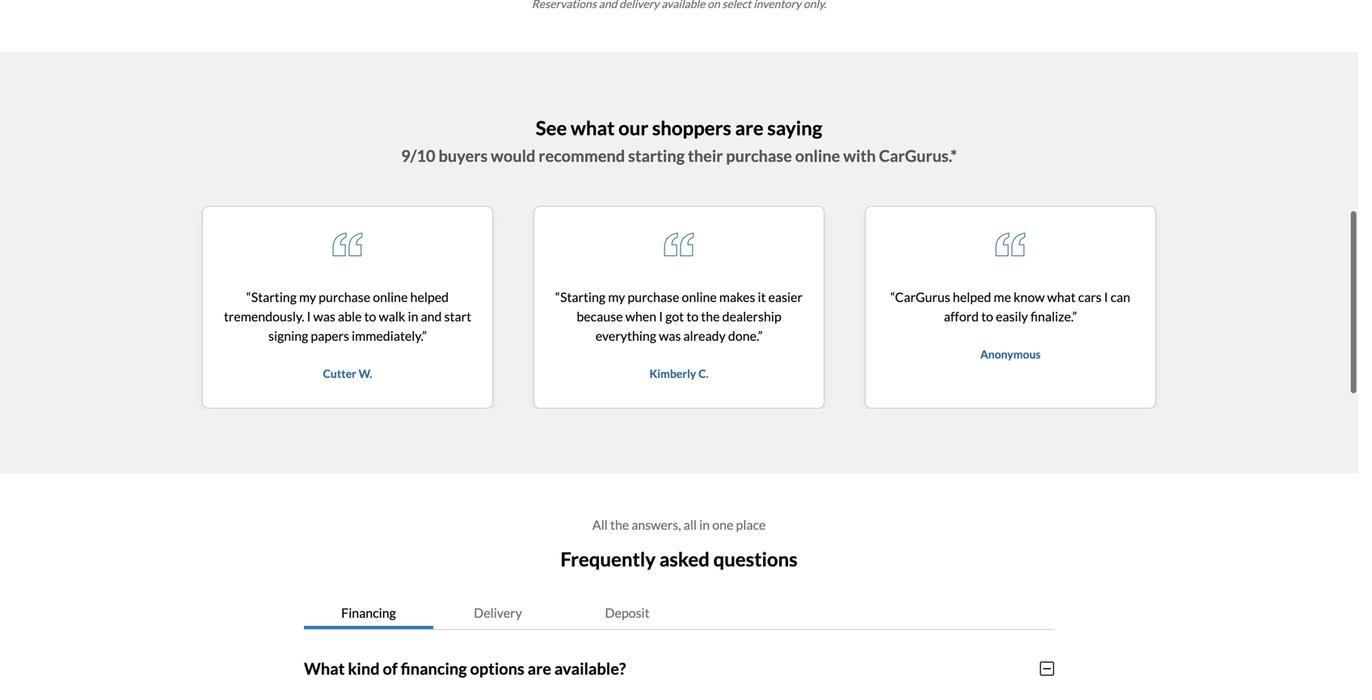 Task type: describe. For each thing, give the bounding box(es) containing it.
signing
[[269, 328, 308, 344]]

starting for because
[[560, 289, 606, 305]]

because
[[577, 309, 623, 325]]

of
[[383, 660, 398, 679]]

see what our shoppers are saying 9/10 buyers would recommend starting their purchase online with cargurus.*
[[401, 117, 957, 166]]

helped inside starting my purchase online helped tremendously. i was able to walk in and start signing papers immediately.
[[410, 289, 449, 305]]

to for cargurus
[[982, 309, 994, 325]]

easily
[[996, 309, 1028, 325]]

asked
[[660, 548, 710, 571]]

one
[[713, 518, 734, 533]]

all
[[593, 518, 608, 533]]

in inside starting my purchase online helped tremendously. i was able to walk in and start signing papers immediately.
[[408, 309, 418, 325]]

frequently
[[561, 548, 656, 571]]

deposit
[[605, 606, 650, 621]]

online for starting my purchase online makes it easier because when i got to the dealership everything was already done.
[[682, 289, 717, 305]]

questions
[[714, 548, 798, 571]]

finalize.
[[1031, 309, 1073, 325]]

all
[[684, 518, 697, 533]]

what kind of financing options are available?
[[304, 660, 626, 679]]

i for can
[[1104, 289, 1108, 305]]

tab list containing financing
[[304, 597, 1054, 631]]

are inside 'dropdown button'
[[528, 660, 551, 679]]

cutter
[[323, 367, 357, 381]]

saying
[[768, 117, 823, 140]]

anonymous
[[981, 348, 1041, 361]]

kind
[[348, 660, 380, 679]]

everything
[[596, 328, 657, 344]]

9/10
[[401, 146, 436, 166]]

know
[[1014, 289, 1045, 305]]

able
[[338, 309, 362, 325]]

delivery tab
[[433, 597, 563, 630]]

was inside starting my purchase online makes it easier because when i got to the dealership everything was already done.
[[659, 328, 681, 344]]

start
[[444, 309, 471, 325]]

cargurus helped me know what cars i can afford to easily finalize.
[[895, 289, 1131, 325]]

walk
[[379, 309, 405, 325]]

my for because
[[608, 289, 625, 305]]

starting my purchase online makes it easier because when i got to the dealership everything was already done.
[[560, 289, 803, 344]]

my for was
[[299, 289, 316, 305]]

deposit tab
[[563, 597, 692, 630]]

shoppers
[[652, 117, 732, 140]]

it
[[758, 289, 766, 305]]

would
[[491, 146, 536, 166]]

c.
[[699, 367, 709, 381]]

i inside starting my purchase online makes it easier because when i got to the dealership everything was already done.
[[659, 309, 663, 325]]

afford
[[944, 309, 979, 325]]

with
[[844, 146, 876, 166]]

are inside see what our shoppers are saying 9/10 buyers would recommend starting their purchase online with cargurus.*
[[735, 117, 764, 140]]



Task type: vqa. For each thing, say whether or not it's contained in the screenshot.
asked
yes



Task type: locate. For each thing, give the bounding box(es) containing it.
easier
[[769, 289, 803, 305]]

done.
[[728, 328, 758, 344]]

the right all
[[610, 518, 629, 533]]

recommend
[[539, 146, 625, 166]]

to inside cargurus helped me know what cars i can afford to easily finalize.
[[982, 309, 994, 325]]

i
[[1104, 289, 1108, 305], [307, 309, 311, 325], [659, 309, 663, 325]]

already
[[684, 328, 726, 344]]

financing
[[401, 660, 467, 679]]

1 horizontal spatial are
[[735, 117, 764, 140]]

was down "got"
[[659, 328, 681, 344]]

all the answers, all in one place
[[593, 518, 766, 533]]

tremendously.
[[224, 309, 304, 325]]

helped up the afford
[[953, 289, 992, 305]]

0 horizontal spatial i
[[307, 309, 311, 325]]

0 horizontal spatial the
[[610, 518, 629, 533]]

i left "got"
[[659, 309, 663, 325]]

1 horizontal spatial the
[[701, 309, 720, 325]]

what inside see what our shoppers are saying 9/10 buyers would recommend starting their purchase online with cargurus.*
[[571, 117, 615, 140]]

to for starting
[[364, 309, 376, 325]]

helped up "and"
[[410, 289, 449, 305]]

2 to from the left
[[687, 309, 699, 325]]

delivery
[[474, 606, 522, 621]]

to right "got"
[[687, 309, 699, 325]]

i up signing
[[307, 309, 311, 325]]

was up papers
[[313, 309, 335, 325]]

purchase inside starting my purchase online makes it easier because when i got to the dealership everything was already done.
[[628, 289, 680, 305]]

0 vertical spatial the
[[701, 309, 720, 325]]

helped inside cargurus helped me know what cars i can afford to easily finalize.
[[953, 289, 992, 305]]

0 vertical spatial what
[[571, 117, 615, 140]]

0 horizontal spatial are
[[528, 660, 551, 679]]

2 starting from the left
[[560, 289, 606, 305]]

cargurus.*
[[879, 146, 957, 166]]

my up because
[[608, 289, 625, 305]]

2 helped from the left
[[953, 289, 992, 305]]

me
[[994, 289, 1011, 305]]

place
[[736, 518, 766, 533]]

to inside starting my purchase online makes it easier because when i got to the dealership everything was already done.
[[687, 309, 699, 325]]

online inside starting my purchase online makes it easier because when i got to the dealership everything was already done.
[[682, 289, 717, 305]]

purchase for starting my purchase online helped tremendously. i was able to walk in and start signing papers immediately.
[[319, 289, 370, 305]]

1 my from the left
[[299, 289, 316, 305]]

to
[[364, 309, 376, 325], [687, 309, 699, 325], [982, 309, 994, 325]]

1 to from the left
[[364, 309, 376, 325]]

when
[[626, 309, 657, 325]]

cargurus
[[895, 289, 951, 305]]

kimberly c.
[[650, 367, 709, 381]]

online up walk
[[373, 289, 408, 305]]

my up signing
[[299, 289, 316, 305]]

0 horizontal spatial my
[[299, 289, 316, 305]]

my inside starting my purchase online helped tremendously. i was able to walk in and start signing papers immediately.
[[299, 289, 316, 305]]

makes
[[720, 289, 755, 305]]

1 horizontal spatial was
[[659, 328, 681, 344]]

online
[[795, 146, 840, 166], [373, 289, 408, 305], [682, 289, 717, 305]]

online for starting my purchase online helped tremendously. i was able to walk in and start signing papers immediately.
[[373, 289, 408, 305]]

1 horizontal spatial i
[[659, 309, 663, 325]]

0 vertical spatial in
[[408, 309, 418, 325]]

starting inside starting my purchase online helped tremendously. i was able to walk in and start signing papers immediately.
[[251, 289, 297, 305]]

i for was
[[307, 309, 311, 325]]

online up "got"
[[682, 289, 717, 305]]

2 horizontal spatial purchase
[[726, 146, 792, 166]]

0 vertical spatial was
[[313, 309, 335, 325]]

1 horizontal spatial what
[[1048, 289, 1076, 305]]

i left the can
[[1104, 289, 1108, 305]]

w.
[[359, 367, 372, 381]]

are
[[735, 117, 764, 140], [528, 660, 551, 679]]

to left easily
[[982, 309, 994, 325]]

i inside cargurus helped me know what cars i can afford to easily finalize.
[[1104, 289, 1108, 305]]

purchase for starting my purchase online makes it easier because when i got to the dealership everything was already done.
[[628, 289, 680, 305]]

was
[[313, 309, 335, 325], [659, 328, 681, 344]]

in right all on the right
[[700, 518, 710, 533]]

dealership
[[723, 309, 782, 325]]

our
[[619, 117, 649, 140]]

my
[[299, 289, 316, 305], [608, 289, 625, 305]]

0 horizontal spatial was
[[313, 309, 335, 325]]

their
[[688, 146, 723, 166]]

2 horizontal spatial to
[[982, 309, 994, 325]]

options
[[470, 660, 525, 679]]

0 horizontal spatial what
[[571, 117, 615, 140]]

3 to from the left
[[982, 309, 994, 325]]

cutter w.
[[323, 367, 372, 381]]

what
[[304, 660, 345, 679]]

0 horizontal spatial in
[[408, 309, 418, 325]]

the
[[701, 309, 720, 325], [610, 518, 629, 533]]

immediately.
[[352, 328, 422, 344]]

what kind of financing options are available? button
[[304, 647, 1054, 685]]

purchase down saying
[[726, 146, 792, 166]]

starting up "tremendously."
[[251, 289, 297, 305]]

1 helped from the left
[[410, 289, 449, 305]]

1 vertical spatial the
[[610, 518, 629, 533]]

1 vertical spatial are
[[528, 660, 551, 679]]

purchase inside see what our shoppers are saying 9/10 buyers would recommend starting their purchase online with cargurus.*
[[726, 146, 792, 166]]

and
[[421, 309, 442, 325]]

in left "and"
[[408, 309, 418, 325]]

1 horizontal spatial online
[[682, 289, 717, 305]]

minus square image
[[1040, 661, 1054, 677]]

what inside cargurus helped me know what cars i can afford to easily finalize.
[[1048, 289, 1076, 305]]

purchase up when
[[628, 289, 680, 305]]

got
[[666, 309, 684, 325]]

1 starting from the left
[[251, 289, 297, 305]]

can
[[1111, 289, 1131, 305]]

0 horizontal spatial to
[[364, 309, 376, 325]]

1 vertical spatial in
[[700, 518, 710, 533]]

starting
[[628, 146, 685, 166]]

tab list
[[304, 597, 1054, 631]]

0 horizontal spatial helped
[[410, 289, 449, 305]]

was inside starting my purchase online helped tremendously. i was able to walk in and start signing papers immediately.
[[313, 309, 335, 325]]

1 horizontal spatial helped
[[953, 289, 992, 305]]

financing
[[341, 606, 396, 621]]

papers
[[311, 328, 349, 344]]

in
[[408, 309, 418, 325], [700, 518, 710, 533]]

starting up because
[[560, 289, 606, 305]]

starting inside starting my purchase online makes it easier because when i got to the dealership everything was already done.
[[560, 289, 606, 305]]

1 vertical spatial was
[[659, 328, 681, 344]]

1 horizontal spatial my
[[608, 289, 625, 305]]

purchase inside starting my purchase online helped tremendously. i was able to walk in and start signing papers immediately.
[[319, 289, 370, 305]]

1 vertical spatial what
[[1048, 289, 1076, 305]]

0 horizontal spatial online
[[373, 289, 408, 305]]

1 horizontal spatial in
[[700, 518, 710, 533]]

1 horizontal spatial purchase
[[628, 289, 680, 305]]

frequently asked questions
[[561, 548, 798, 571]]

starting for was
[[251, 289, 297, 305]]

see
[[536, 117, 567, 140]]

starting my purchase online helped tremendously. i was able to walk in and start signing papers immediately.
[[224, 289, 471, 344]]

0 horizontal spatial purchase
[[319, 289, 370, 305]]

available?
[[555, 660, 626, 679]]

financing tab
[[304, 597, 433, 630]]

are right options
[[528, 660, 551, 679]]

purchase
[[726, 146, 792, 166], [319, 289, 370, 305], [628, 289, 680, 305]]

online down saying
[[795, 146, 840, 166]]

purchase up able
[[319, 289, 370, 305]]

to inside starting my purchase online helped tremendously. i was able to walk in and start signing papers immediately.
[[364, 309, 376, 325]]

2 my from the left
[[608, 289, 625, 305]]

2 horizontal spatial i
[[1104, 289, 1108, 305]]

to right able
[[364, 309, 376, 325]]

are left saying
[[735, 117, 764, 140]]

cars
[[1079, 289, 1102, 305]]

0 vertical spatial are
[[735, 117, 764, 140]]

helped
[[410, 289, 449, 305], [953, 289, 992, 305]]

my inside starting my purchase online makes it easier because when i got to the dealership everything was already done.
[[608, 289, 625, 305]]

1 horizontal spatial to
[[687, 309, 699, 325]]

what up finalize.
[[1048, 289, 1076, 305]]

online inside see what our shoppers are saying 9/10 buyers would recommend starting their purchase online with cargurus.*
[[795, 146, 840, 166]]

2 horizontal spatial online
[[795, 146, 840, 166]]

the inside starting my purchase online makes it easier because when i got to the dealership everything was already done.
[[701, 309, 720, 325]]

answers,
[[632, 518, 681, 533]]

what
[[571, 117, 615, 140], [1048, 289, 1076, 305]]

the up the already
[[701, 309, 720, 325]]

starting
[[251, 289, 297, 305], [560, 289, 606, 305]]

kimberly
[[650, 367, 696, 381]]

i inside starting my purchase online helped tremendously. i was able to walk in and start signing papers immediately.
[[307, 309, 311, 325]]

buyers
[[439, 146, 488, 166]]

0 horizontal spatial starting
[[251, 289, 297, 305]]

1 horizontal spatial starting
[[560, 289, 606, 305]]

online inside starting my purchase online helped tremendously. i was able to walk in and start signing papers immediately.
[[373, 289, 408, 305]]

what up recommend
[[571, 117, 615, 140]]



